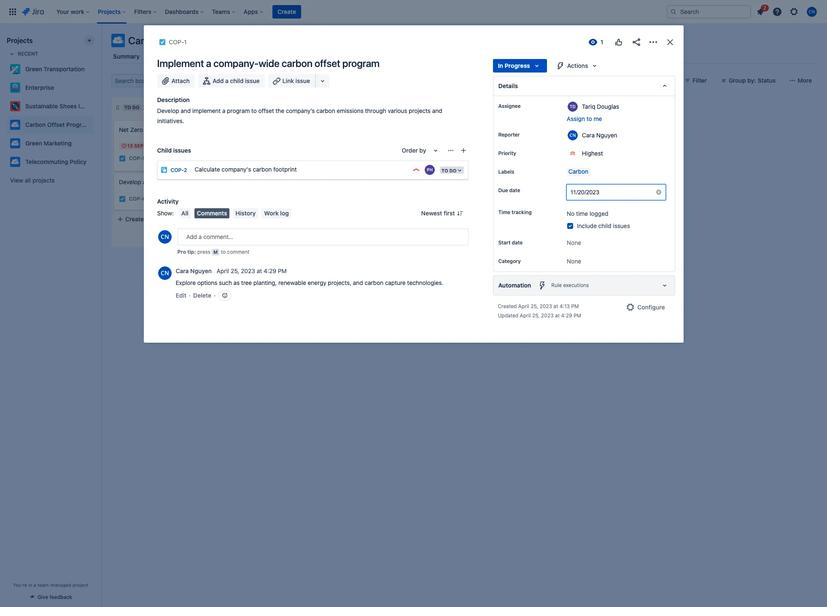 Task type: describe. For each thing, give the bounding box(es) containing it.
counting carbon not calories
[[238, 209, 319, 216]]

assignee
[[498, 103, 521, 109]]

highest
[[582, 150, 603, 157]]

1 vertical spatial cara
[[176, 268, 189, 275]]

actions button
[[550, 59, 605, 73]]

0 horizontal spatial task image
[[119, 196, 126, 202]]

4:13
[[560, 303, 570, 310]]

list link
[[175, 49, 188, 64]]

0 horizontal spatial cara nguyen
[[176, 268, 212, 275]]

reports
[[348, 53, 370, 60]]

a for carbon
[[143, 178, 146, 186]]

details element
[[493, 76, 675, 96]]

counting
[[238, 209, 263, 216]]

0 horizontal spatial program
[[66, 121, 90, 128]]

search image
[[670, 8, 677, 15]]

0 horizontal spatial payton hansen image
[[208, 154, 218, 164]]

tab list containing board
[[106, 49, 822, 64]]

a for child
[[225, 77, 229, 84]]

cop-3 link
[[248, 228, 265, 235]]

the
[[276, 107, 284, 114]]

projects
[[7, 37, 33, 44]]

give feedback
[[37, 594, 72, 601]]

pages
[[293, 53, 310, 60]]

calculate
[[195, 166, 220, 173]]

implement a company-wide carbon offset program dialog
[[144, 25, 684, 343]]

first
[[444, 210, 455, 217]]

enterprise link
[[7, 79, 91, 96]]

you're
[[13, 583, 27, 588]]

11/20/2023
[[570, 189, 599, 196]]

primary element
[[5, 0, 667, 23]]

share image
[[631, 37, 641, 47]]

child issues
[[157, 147, 191, 154]]

attach button
[[157, 74, 195, 88]]

2 horizontal spatial and
[[432, 107, 442, 114]]

sep for 13 sep
[[134, 143, 143, 148]]

all
[[25, 177, 31, 184]]

sustainable shoes initiative
[[25, 103, 102, 110]]

carbon inside dialog
[[569, 168, 589, 175]]

show:
[[157, 210, 174, 217]]

edit button
[[176, 291, 187, 300]]

child
[[157, 147, 172, 154]]

0 vertical spatial task image
[[159, 39, 166, 46]]

2 inside 'implement a company-wide carbon offset program' dialog
[[184, 167, 187, 173]]

child inside button
[[230, 77, 244, 84]]

description develop and implement a program to offset the company's carbon emissions through various projects and initiatives.
[[157, 96, 444, 124]]

actions image
[[648, 37, 658, 47]]

done 0
[[362, 104, 383, 111]]

m
[[214, 249, 218, 255]]

tree
[[241, 279, 252, 286]]

telecommuting policy link
[[7, 154, 91, 170]]

carbon left capture
[[365, 279, 383, 286]]

description
[[157, 96, 190, 103]]

transportation
[[44, 65, 85, 73]]

implement
[[157, 57, 204, 69]]

due date
[[498, 187, 520, 194]]

0 vertical spatial issues
[[173, 147, 191, 154]]

explore
[[176, 279, 196, 286]]

company's
[[286, 107, 315, 114]]

4:29 inside created april 25, 2023 at 4:13 pm updated april 25, 2023 at 4:29 pm
[[561, 313, 572, 319]]

date for start date
[[512, 240, 523, 246]]

as
[[233, 279, 240, 286]]

managed
[[51, 583, 71, 588]]

0 vertical spatial 2023
[[241, 268, 255, 275]]

1 for the rightmost cop-1 link
[[261, 171, 264, 177]]

medium image
[[198, 155, 205, 162]]

category
[[498, 258, 521, 265]]

cara nguyen image
[[327, 227, 337, 237]]

add people image
[[239, 76, 249, 86]]

clear image
[[655, 189, 662, 196]]

cop- for cop-6 link
[[129, 196, 143, 202]]

1 horizontal spatial payton hansen image
[[425, 165, 435, 175]]

labels pin to top. only you can see pinned fields. image
[[516, 169, 523, 175]]

rule
[[551, 282, 562, 289]]

douglas
[[597, 103, 619, 110]]

all button
[[179, 208, 191, 218]]

1 vertical spatial create
[[125, 216, 144, 223]]

1 horizontal spatial cop-1 link
[[248, 170, 264, 177]]

due date pin to top. only you can see pinned fields. image
[[522, 187, 529, 194]]

you're in a team-managed project
[[13, 583, 88, 588]]

task image for cop-1
[[238, 170, 245, 177]]

net zero heroes
[[119, 126, 164, 133]]

0 vertical spatial program
[[342, 57, 380, 69]]

carbon down issue type: sub-task 'image' at the left top
[[148, 178, 167, 186]]

options
[[197, 279, 217, 286]]

no time logged
[[567, 210, 609, 217]]

include child issues
[[577, 222, 630, 230]]

technologies.
[[407, 279, 444, 286]]

0 vertical spatial program
[[194, 35, 232, 46]]

projects inside "link"
[[33, 177, 55, 184]]

carbon inside calculate company's carbon footprint link
[[253, 166, 272, 173]]

view all projects link
[[7, 173, 94, 188]]

develop a carbon calculator
[[119, 178, 195, 186]]

implement
[[192, 107, 221, 114]]

1 vertical spatial pm
[[571, 303, 579, 310]]

activity
[[157, 198, 179, 205]]

various
[[388, 107, 407, 114]]

attach
[[171, 77, 190, 84]]

list
[[176, 53, 187, 60]]

1 vertical spatial child
[[598, 222, 612, 230]]

tracking
[[512, 209, 532, 216]]

menu bar inside 'implement a company-wide carbon offset program' dialog
[[177, 208, 293, 218]]

task image for cop-3
[[238, 228, 245, 235]]

0 vertical spatial tariq douglas image
[[209, 74, 223, 87]]

pages link
[[292, 49, 312, 64]]

2 vertical spatial pm
[[574, 313, 581, 319]]

1 horizontal spatial cara
[[582, 131, 595, 139]]

me
[[594, 115, 602, 122]]

assign
[[567, 115, 585, 122]]

delete
[[193, 292, 211, 299]]

history
[[236, 210, 256, 217]]

add reaction image
[[221, 292, 228, 299]]

cop- for cop-5 link in the top of the page
[[129, 155, 143, 162]]

0 horizontal spatial to
[[221, 249, 226, 255]]

1 vertical spatial issues
[[613, 222, 630, 230]]

explore options such as tree planting, renewable energy projects, and carbon capture technologies.
[[176, 279, 444, 286]]

1 horizontal spatial nguyen
[[596, 131, 617, 139]]

2 vertical spatial 2023
[[541, 313, 554, 319]]

newest first button
[[416, 208, 468, 218]]

cop-3
[[248, 228, 265, 235]]

a for company-
[[206, 57, 211, 69]]

1 vertical spatial 2023
[[540, 303, 552, 310]]

1 horizontal spatial cara nguyen
[[582, 131, 617, 139]]

cara nguyen image
[[198, 74, 212, 87]]

order by
[[402, 147, 426, 154]]

projects,
[[328, 279, 351, 286]]

green marketing link
[[7, 135, 91, 152]]

create button inside primary "element"
[[272, 5, 301, 18]]

1 horizontal spatial offset
[[315, 57, 340, 69]]

0 horizontal spatial and
[[181, 107, 191, 114]]

0 horizontal spatial create button
[[112, 212, 226, 227]]

cop-1 inside 'implement a company-wide carbon offset program' dialog
[[169, 38, 187, 46]]

2 vertical spatial april
[[520, 313, 531, 319]]

sustainable
[[25, 103, 58, 110]]

time
[[576, 210, 588, 217]]

Search board text field
[[112, 75, 176, 86]]

cop- for cop-3 link at the top left
[[248, 228, 261, 235]]

1 vertical spatial cop-1
[[248, 171, 264, 177]]

Add a comment… field
[[177, 229, 468, 245]]

2 vertical spatial at
[[555, 313, 560, 319]]

newest first
[[421, 210, 455, 217]]

configure link
[[621, 301, 670, 314]]

comment
[[227, 249, 249, 255]]

carbon up link issue
[[282, 57, 313, 69]]

created april 25, 2023 at 4:13 pm updated april 25, 2023 at 4:29 pm
[[498, 303, 581, 319]]

green marketing
[[25, 140, 72, 147]]



Task type: locate. For each thing, give the bounding box(es) containing it.
0 vertical spatial projects
[[409, 107, 431, 114]]

press
[[197, 249, 210, 255]]

created
[[498, 303, 517, 310]]

calendar link
[[195, 49, 223, 64]]

to inside the description develop and implement a program to offset the company's carbon emissions through various projects and initiatives.
[[251, 107, 257, 114]]

calendar
[[197, 53, 222, 60]]

sustainable shoes initiative link
[[7, 98, 102, 115]]

add a child issue
[[213, 77, 260, 84]]

0 horizontal spatial program
[[227, 107, 250, 114]]

calculator
[[168, 178, 195, 186]]

1 vertical spatial projects
[[33, 177, 55, 184]]

payton hansen image right medium image
[[208, 154, 218, 164]]

cop-5
[[129, 155, 146, 162]]

progress inside in progress 2
[[250, 105, 276, 110]]

to right m
[[221, 249, 226, 255]]

carbon left emissions
[[316, 107, 335, 114]]

recent
[[18, 51, 38, 57]]

marketing
[[44, 140, 72, 147]]

develop up cop-6
[[119, 178, 141, 186]]

1 horizontal spatial projects
[[409, 107, 431, 114]]

1 vertical spatial 1
[[261, 171, 264, 177]]

1 vertical spatial april
[[518, 303, 529, 310]]

2023 left 4:13
[[540, 303, 552, 310]]

telecommuting
[[25, 158, 68, 165]]

carbon offset program link
[[7, 116, 91, 133]]

green for green marketing
[[25, 140, 42, 147]]

01
[[246, 158, 252, 164]]

task image right calculate
[[238, 170, 245, 177]]

tab list
[[106, 49, 822, 64]]

25, right created
[[531, 303, 538, 310]]

due
[[498, 187, 508, 194]]

cop-1 up 'list'
[[169, 38, 187, 46]]

1 down 01 sep
[[261, 171, 264, 177]]

cop-1 down 01 sep
[[248, 171, 264, 177]]

1 horizontal spatial progress
[[505, 62, 530, 69]]

reporter
[[498, 132, 520, 138]]

2 vertical spatial to
[[221, 249, 226, 255]]

sep
[[134, 143, 143, 148], [253, 158, 262, 164]]

0 horizontal spatial carbon offset program
[[25, 121, 90, 128]]

1 vertical spatial create button
[[112, 212, 226, 227]]

develop inside the description develop and implement a program to offset the company's carbon emissions through various projects and initiatives.
[[157, 107, 179, 114]]

2023 up "tree"
[[241, 268, 255, 275]]

in up details
[[498, 62, 503, 69]]

create inside primary "element"
[[278, 8, 296, 15]]

vote options: no one has voted for this issue yet. image
[[614, 37, 624, 47]]

carbon offset program up marketing
[[25, 121, 90, 128]]

history button
[[233, 208, 258, 218]]

projects right all
[[33, 177, 55, 184]]

include
[[577, 222, 597, 230]]

pro tip: press m to comment
[[177, 249, 249, 255]]

1 horizontal spatial 1
[[261, 171, 264, 177]]

1 vertical spatial none
[[567, 258, 581, 265]]

0 horizontal spatial cara
[[176, 268, 189, 275]]

task image left cop-3 link at the top left
[[238, 228, 245, 235]]

a right implement on the top
[[222, 107, 225, 114]]

cara nguyen down me
[[582, 131, 617, 139]]

carbon offset program up 'list'
[[128, 35, 232, 46]]

0 horizontal spatial 1
[[184, 38, 187, 46]]

1 horizontal spatial tariq douglas image
[[327, 169, 337, 179]]

0 vertical spatial in
[[498, 62, 503, 69]]

1 vertical spatial in
[[243, 105, 249, 110]]

progress inside in progress dropdown button
[[505, 62, 530, 69]]

calories
[[297, 209, 319, 216]]

0 horizontal spatial issue
[[245, 77, 260, 84]]

1 vertical spatial program
[[66, 121, 90, 128]]

comments
[[197, 210, 227, 217]]

projects inside the description develop and implement a program to offset the company's carbon emissions through various projects and initiatives.
[[409, 107, 431, 114]]

1 up 'list'
[[184, 38, 187, 46]]

offset up 'list'
[[164, 35, 192, 46]]

0 vertical spatial date
[[509, 187, 520, 194]]

program up calendar
[[194, 35, 232, 46]]

task image left cop-6 link
[[119, 196, 126, 202]]

1 vertical spatial nguyen
[[190, 268, 212, 275]]

Search field
[[667, 5, 751, 18]]

a up cara nguyen icon
[[206, 57, 211, 69]]

labels
[[498, 169, 514, 175]]

in progress
[[498, 62, 530, 69]]

issues right child
[[173, 147, 191, 154]]

april right created
[[518, 303, 529, 310]]

date
[[509, 187, 520, 194], [512, 240, 523, 246]]

1 none from the top
[[567, 239, 581, 247]]

13
[[127, 143, 133, 148]]

tariq douglas image
[[209, 74, 223, 87], [327, 169, 337, 179]]

2 issue from the left
[[296, 77, 310, 84]]

1 horizontal spatial to
[[251, 107, 257, 114]]

link issue
[[282, 77, 310, 84]]

at left 4:13
[[554, 303, 558, 310]]

cop-6 link
[[129, 195, 146, 203]]

1 vertical spatial task image
[[238, 170, 245, 177]]

issues right include
[[613, 222, 630, 230]]

carbon down 01 sep
[[253, 166, 272, 173]]

0 vertical spatial to
[[251, 107, 257, 114]]

green for green transportation
[[25, 65, 42, 73]]

1 green from the top
[[25, 65, 42, 73]]

green down the recent
[[25, 65, 42, 73]]

13 sep
[[127, 143, 143, 148]]

0 horizontal spatial sep
[[134, 143, 143, 148]]

child down 'logged'
[[598, 222, 612, 230]]

payton hansen image
[[220, 74, 234, 87]]

configure
[[637, 304, 665, 311]]

work log button
[[262, 208, 291, 218]]

date right 'start' on the right of the page
[[512, 240, 523, 246]]

1 horizontal spatial create button
[[272, 5, 301, 18]]

implement a company-wide carbon offset program
[[157, 57, 380, 69]]

net
[[119, 126, 129, 133]]

tariq douglas
[[582, 103, 619, 110]]

sep for 01 sep
[[253, 158, 262, 164]]

date left due date pin to top. only you can see pinned fields. 'icon'
[[509, 187, 520, 194]]

offset up link web pages and more icon
[[315, 57, 340, 69]]

profile image of cara nguyen image
[[158, 230, 171, 244]]

0 horizontal spatial create
[[125, 216, 144, 223]]

pm right 4:13
[[571, 303, 579, 310]]

a up 6
[[143, 178, 146, 186]]

1 vertical spatial offset
[[47, 121, 65, 128]]

collapse recent projects image
[[7, 49, 17, 59]]

1 horizontal spatial offset
[[164, 35, 192, 46]]

medium image
[[317, 228, 324, 235]]

1 vertical spatial cop-1 link
[[248, 170, 264, 177]]

cop- down the counting
[[248, 228, 261, 235]]

cop-2 link
[[171, 167, 187, 173]]

no
[[567, 210, 575, 217]]

pro
[[177, 249, 186, 255]]

0 vertical spatial 25,
[[231, 268, 239, 275]]

april right updated
[[520, 313, 531, 319]]

0 vertical spatial offset
[[164, 35, 192, 46]]

to
[[124, 105, 131, 110]]

1 vertical spatial offset
[[258, 107, 274, 114]]

0 horizontal spatial cop-1
[[169, 38, 187, 46]]

1 vertical spatial task image
[[119, 196, 126, 202]]

a inside the description develop and implement a program to offset the company's carbon emissions through various projects and initiatives.
[[222, 107, 225, 114]]

1 vertical spatial develop
[[119, 178, 141, 186]]

timeline
[[232, 53, 255, 60]]

energy
[[308, 279, 326, 286]]

time tracking pin to top. only you can see pinned fields. image
[[534, 209, 540, 216]]

issues link
[[319, 49, 340, 64]]

close image
[[665, 37, 675, 47]]

0 vertical spatial cop-1
[[169, 38, 187, 46]]

time tracking
[[498, 209, 532, 216]]

in inside in progress 2
[[243, 105, 249, 110]]

1 horizontal spatial develop
[[157, 107, 179, 114]]

sep right 01
[[253, 158, 262, 164]]

such
[[219, 279, 232, 286]]

planting,
[[253, 279, 277, 286]]

13 september 2023 image
[[121, 143, 127, 149], [121, 143, 127, 149]]

reports link
[[347, 49, 372, 64]]

cop- for the rightmost cop-1 link
[[248, 171, 261, 177]]

1 vertical spatial program
[[227, 107, 250, 114]]

issues
[[320, 53, 338, 60]]

program right issues link
[[342, 57, 380, 69]]

at down 4:13
[[555, 313, 560, 319]]

1 for the top cop-1 link
[[184, 38, 187, 46]]

0 horizontal spatial 4:29
[[264, 268, 276, 275]]

and down description
[[181, 107, 191, 114]]

cop- down 13 sep
[[129, 155, 143, 162]]

0 vertical spatial cara nguyen
[[582, 131, 617, 139]]

cop- up calculator
[[171, 167, 184, 173]]

0 vertical spatial develop
[[157, 107, 179, 114]]

company-
[[213, 57, 259, 69]]

child
[[230, 77, 244, 84], [598, 222, 612, 230]]

issue type: sub-task image
[[161, 167, 167, 173]]

start
[[498, 240, 511, 246]]

order by button
[[397, 144, 446, 157]]

none down include
[[567, 239, 581, 247]]

issue inside "add a child issue" button
[[245, 77, 260, 84]]

0 horizontal spatial in
[[243, 105, 249, 110]]

1 horizontal spatial in
[[498, 62, 503, 69]]

priority: high image
[[412, 166, 420, 174]]

menu bar
[[177, 208, 293, 218]]

and right various
[[432, 107, 442, 114]]

capture
[[385, 279, 406, 286]]

1 horizontal spatial program
[[194, 35, 232, 46]]

assign to me
[[567, 115, 602, 122]]

0 vertical spatial at
[[257, 268, 262, 275]]

feedback
[[50, 594, 72, 601]]

menu bar containing all
[[177, 208, 293, 218]]

task image up the board
[[159, 39, 166, 46]]

a right in
[[34, 583, 36, 588]]

program down 'shoes'
[[66, 121, 90, 128]]

to left the
[[251, 107, 257, 114]]

to do 2
[[124, 104, 146, 111]]

cop-1 link up 'list'
[[169, 37, 187, 47]]

1 issue from the left
[[245, 77, 260, 84]]

0 vertical spatial payton hansen image
[[208, 154, 218, 164]]

1 horizontal spatial 4:29
[[561, 313, 572, 319]]

offset
[[164, 35, 192, 46], [47, 121, 65, 128]]

issue right link
[[296, 77, 310, 84]]

2 none from the top
[[567, 258, 581, 265]]

4:29 down 4:13
[[561, 313, 572, 319]]

carbon inside the description develop and implement a program to offset the company's carbon emissions through various projects and initiatives.
[[316, 107, 335, 114]]

cara down assign to me
[[582, 131, 595, 139]]

nguyen up options
[[190, 268, 212, 275]]

summary link
[[111, 49, 141, 64]]

0 vertical spatial progress
[[505, 62, 530, 69]]

and right the projects,
[[353, 279, 363, 286]]

2023 down the rule
[[541, 313, 554, 319]]

0 vertical spatial create
[[278, 8, 296, 15]]

create banner
[[0, 0, 827, 24]]

2 inside create banner
[[763, 4, 766, 11]]

emissions
[[337, 107, 364, 114]]

task image
[[159, 39, 166, 46], [119, 196, 126, 202]]

order
[[402, 147, 418, 154]]

2 vertical spatial task image
[[238, 228, 245, 235]]

0 vertical spatial create button
[[272, 5, 301, 18]]

a inside button
[[225, 77, 229, 84]]

cop- left copy link to issue image
[[169, 38, 184, 46]]

cop- down 01 sep
[[248, 171, 261, 177]]

task image for cop-5
[[119, 155, 126, 162]]

copy link to issue image
[[185, 38, 192, 45]]

1 vertical spatial payton hansen image
[[425, 165, 435, 175]]

1 vertical spatial tariq douglas image
[[327, 169, 337, 179]]

25, right updated
[[532, 313, 540, 319]]

team-
[[38, 583, 51, 588]]

4:29 up planting,
[[264, 268, 276, 275]]

payton hansen image right priority: high image on the top of the page
[[425, 165, 435, 175]]

enterprise
[[25, 84, 54, 91]]

program down add a child issue
[[227, 107, 250, 114]]

offset inside the description develop and implement a program to offset the company's carbon emissions through various projects and initiatives.
[[258, 107, 274, 114]]

progress for in progress 2
[[250, 105, 276, 110]]

pm down executions
[[574, 313, 581, 319]]

renewable
[[278, 279, 306, 286]]

to inside button
[[587, 115, 592, 122]]

0 horizontal spatial cop-1 link
[[169, 37, 187, 47]]

in for in progress 2
[[243, 105, 249, 110]]

task image left cop-5 link in the top of the page
[[119, 155, 126, 162]]

log
[[280, 210, 289, 217]]

0 vertical spatial april
[[217, 268, 229, 275]]

develop up initiatives.
[[157, 107, 179, 114]]

2
[[763, 4, 766, 11], [143, 104, 146, 111], [279, 104, 283, 111], [184, 167, 187, 173]]

initiatives.
[[157, 117, 184, 124]]

0 vertical spatial child
[[230, 77, 244, 84]]

link web pages and more image
[[318, 76, 328, 86]]

projects
[[409, 107, 431, 114], [33, 177, 55, 184]]

offset down sustainable shoes initiative link
[[47, 121, 65, 128]]

01 september 2023 image
[[240, 158, 246, 165], [240, 158, 246, 165]]

0 vertical spatial green
[[25, 65, 42, 73]]

0 horizontal spatial offset
[[258, 107, 274, 114]]

0 vertical spatial nguyen
[[596, 131, 617, 139]]

projects right various
[[409, 107, 431, 114]]

issue actions image
[[447, 147, 454, 154]]

1 vertical spatial cara nguyen
[[176, 268, 212, 275]]

0 vertical spatial 1
[[184, 38, 187, 46]]

cop-1 link down 01 sep
[[248, 170, 264, 177]]

april 25, 2023 at 4:29 pm
[[217, 268, 287, 275]]

automation element
[[493, 276, 675, 296]]

progress for in progress
[[505, 62, 530, 69]]

1 horizontal spatial carbon offset program
[[128, 35, 232, 46]]

progress up details
[[505, 62, 530, 69]]

cara nguyen up explore
[[176, 268, 212, 275]]

1 vertical spatial 25,
[[531, 303, 538, 310]]

cop- down develop a carbon calculator
[[129, 196, 143, 202]]

edit
[[176, 292, 187, 299]]

program inside the description develop and implement a program to offset the company's carbon emissions through various projects and initiatives.
[[227, 107, 250, 114]]

0 vertical spatial cara
[[582, 131, 595, 139]]

1 inside 'implement a company-wide carbon offset program' dialog
[[184, 38, 187, 46]]

in inside dropdown button
[[498, 62, 503, 69]]

nguyen down me
[[596, 131, 617, 139]]

board
[[150, 53, 166, 60]]

task image
[[119, 155, 126, 162], [238, 170, 245, 177], [238, 228, 245, 235]]

date for due date
[[509, 187, 520, 194]]

cara up explore
[[176, 268, 189, 275]]

1 horizontal spatial task image
[[159, 39, 166, 46]]

green up telecommuting
[[25, 140, 42, 147]]

done
[[362, 105, 376, 110]]

child down company-
[[230, 77, 244, 84]]

create
[[278, 8, 296, 15], [125, 216, 144, 223]]

0 horizontal spatial projects
[[33, 177, 55, 184]]

in down add people 'icon'
[[243, 105, 249, 110]]

create child image
[[460, 147, 467, 154]]

2 green from the top
[[25, 140, 42, 147]]

issue inside link issue button
[[296, 77, 310, 84]]

25, up the as at top
[[231, 268, 239, 275]]

1 vertical spatial 4:29
[[561, 313, 572, 319]]

at up planting,
[[257, 268, 262, 275]]

not
[[286, 209, 296, 216]]

cara
[[582, 131, 595, 139], [176, 268, 189, 275]]

issue down implement a company-wide carbon offset program
[[245, 77, 260, 84]]

develop
[[157, 107, 179, 114], [119, 178, 141, 186]]

telecommuting policy
[[25, 158, 86, 165]]

0 vertical spatial offset
[[315, 57, 340, 69]]

work
[[264, 210, 279, 217]]

april up such on the left
[[217, 268, 229, 275]]

0 vertical spatial task image
[[119, 155, 126, 162]]

2 vertical spatial 25,
[[532, 313, 540, 319]]

pm up renewable
[[278, 268, 287, 275]]

offset left the
[[258, 107, 274, 114]]

jira image
[[22, 7, 44, 17], [22, 7, 44, 17]]

0 horizontal spatial child
[[230, 77, 244, 84]]

cop-2
[[171, 167, 187, 173]]

1 horizontal spatial cop-1
[[248, 171, 264, 177]]

0 horizontal spatial develop
[[119, 178, 141, 186]]

to left me
[[587, 115, 592, 122]]

0 vertical spatial none
[[567, 239, 581, 247]]

in for in progress
[[498, 62, 503, 69]]

sep right 13
[[134, 143, 143, 148]]

zero
[[130, 126, 143, 133]]

3
[[261, 228, 265, 235]]

1 vertical spatial progress
[[250, 105, 276, 110]]

a right add
[[225, 77, 229, 84]]

newest first image
[[457, 210, 463, 217]]

1 horizontal spatial and
[[353, 279, 363, 286]]

footprint
[[273, 166, 297, 173]]

none up executions
[[567, 258, 581, 265]]

0 vertical spatial pm
[[278, 268, 287, 275]]

payton hansen image
[[208, 154, 218, 164], [425, 165, 435, 175]]

0 vertical spatial cop-1 link
[[169, 37, 187, 47]]

progress down add a child issue
[[250, 105, 276, 110]]

cop- for the top cop-1 link
[[169, 38, 184, 46]]

start date
[[498, 240, 523, 246]]

1 vertical spatial at
[[554, 303, 558, 310]]

1 horizontal spatial create
[[278, 8, 296, 15]]



Task type: vqa. For each thing, say whether or not it's contained in the screenshot.
'0'
yes



